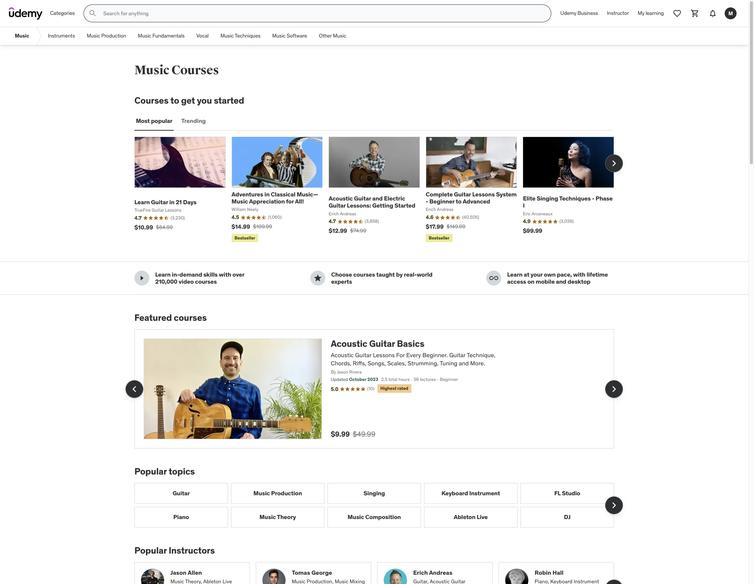 Task type: describe. For each thing, give the bounding box(es) containing it.
next image
[[608, 383, 620, 395]]

2.5
[[381, 377, 388, 382]]

categories
[[50, 10, 75, 16]]

adventures in classical music— music appreciation for all! link
[[232, 191, 318, 205]]

0 horizontal spatial music production
[[87, 32, 126, 39]]

0 horizontal spatial techniques
[[235, 32, 260, 39]]

$9.99 $49.99
[[331, 430, 376, 439]]

courses to get you started
[[134, 95, 244, 106]]

21
[[176, 198, 182, 206]]

lessons:
[[347, 202, 371, 209]]

popular instructors
[[134, 545, 215, 556]]

world
[[417, 271, 433, 278]]

desktop
[[568, 278, 591, 285]]

$49.99
[[353, 430, 376, 439]]

music down submit search 'icon'
[[87, 32, 100, 39]]

0 vertical spatial production
[[101, 32, 126, 39]]

composition
[[365, 513, 401, 521]]

music production link for music fundamentals link
[[81, 27, 132, 45]]

medium image for learn
[[137, 274, 146, 283]]

guitar left 21
[[151, 198, 168, 206]]

music inside the music software link
[[272, 32, 286, 39]]

(10)
[[367, 386, 375, 392]]

lifetime
[[587, 271, 608, 278]]

1 next image from the top
[[608, 157, 620, 169]]

instructor
[[607, 10, 629, 16]]

skills
[[203, 271, 218, 278]]

complete guitar lessons system - beginner to advanced link
[[426, 191, 517, 205]]

electric
[[384, 195, 405, 202]]

experts
[[331, 278, 352, 285]]

keyboard instrument link
[[424, 483, 518, 504]]

adventures in classical music— music appreciation for all!
[[232, 191, 318, 205]]

popular
[[151, 117, 172, 125]]

Search for anything text field
[[102, 7, 542, 20]]

courses inside learn in-demand skills with over 210,000 video courses
[[195, 278, 217, 285]]

more.
[[470, 360, 485, 367]]

trending button
[[180, 112, 207, 130]]

erich andreas
[[413, 569, 453, 576]]

1 vertical spatial production
[[271, 490, 302, 497]]

ableton
[[454, 513, 476, 521]]

and inside the acoustic guitar basics acoustic guitar lessons for every beginner. guitar technique, chords, riffs, songs, scales, strumming, tuning and more. by jason rivera
[[459, 360, 469, 367]]

dj
[[564, 513, 571, 521]]

your
[[531, 271, 543, 278]]

popular for popular instructors
[[134, 545, 167, 556]]

other music link
[[313, 27, 352, 45]]

fl studio link
[[521, 483, 614, 504]]

- inside elite singing techniques - phase i
[[592, 195, 595, 202]]

keyboard
[[442, 490, 468, 497]]

popular instructors element
[[134, 545, 623, 584]]

elite
[[523, 195, 536, 202]]

updated
[[331, 377, 348, 382]]

george
[[312, 569, 332, 576]]

featured courses
[[134, 312, 207, 324]]

popular for popular topics
[[134, 466, 167, 477]]

i
[[523, 202, 525, 209]]

arrow pointing to subcategory menu links image
[[35, 27, 42, 45]]

previous image
[[129, 383, 140, 395]]

my learning link
[[634, 4, 669, 22]]

guitar down topics
[[173, 490, 190, 497]]

carousel element for popular topics
[[134, 483, 623, 528]]

all!
[[295, 198, 304, 205]]

robin
[[535, 569, 551, 576]]

studio
[[562, 490, 581, 497]]

guitar up tuning
[[449, 351, 466, 359]]

most
[[136, 117, 150, 125]]

- inside 'complete guitar lessons system - beginner to advanced'
[[426, 198, 428, 205]]

robin hall
[[535, 569, 564, 576]]

classical
[[271, 191, 296, 198]]

my learning
[[638, 10, 664, 16]]

phase
[[596, 195, 613, 202]]

acoustic for basics
[[331, 338, 367, 350]]

and inside learn at your own pace, with lifetime access on mobile and desktop
[[556, 278, 567, 285]]

learn in-demand skills with over 210,000 video courses
[[155, 271, 244, 285]]

get
[[181, 95, 195, 106]]

5.0
[[331, 386, 338, 393]]

music software link
[[266, 27, 313, 45]]

music inside music fundamentals link
[[138, 32, 151, 39]]

learning
[[646, 10, 664, 16]]

by
[[331, 369, 336, 375]]

jason inside popular instructors element
[[170, 569, 187, 576]]

own
[[544, 271, 556, 278]]

topics
[[169, 466, 195, 477]]

featured
[[134, 312, 172, 324]]

music theory link
[[231, 507, 325, 528]]

most popular
[[136, 117, 172, 125]]

music up music theory
[[254, 490, 270, 497]]

music inside other music link
[[333, 32, 346, 39]]

days
[[183, 198, 197, 206]]

demand
[[179, 271, 202, 278]]

adventures
[[232, 191, 263, 198]]

real-
[[404, 271, 417, 278]]

acoustic guitar and electric guitar lessons: getting started link
[[329, 195, 416, 209]]

learn guitar in 21 days link
[[134, 198, 197, 206]]

business
[[578, 10, 598, 16]]

system
[[496, 191, 517, 198]]

210,000
[[155, 278, 177, 285]]

music courses
[[134, 62, 219, 78]]

courses for choose courses taught by real-world experts
[[353, 271, 375, 278]]

andreas
[[429, 569, 453, 576]]

riffs,
[[353, 360, 366, 367]]

carousel element for featured courses
[[126, 330, 623, 449]]

highest rated
[[381, 386, 408, 391]]

1 vertical spatial beginner
[[440, 377, 458, 382]]

software
[[287, 32, 307, 39]]

carousel element containing adventures in classical music— music appreciation for all!
[[134, 137, 623, 244]]

started
[[395, 202, 416, 209]]

music composition link
[[328, 507, 421, 528]]



Task type: locate. For each thing, give the bounding box(es) containing it.
music right vocal
[[221, 32, 234, 39]]

submit search image
[[89, 9, 97, 18]]

piano link
[[134, 507, 228, 528]]

1 horizontal spatial in
[[265, 191, 270, 198]]

carousel element
[[134, 137, 623, 244], [126, 330, 623, 449], [134, 483, 623, 528], [134, 562, 623, 584]]

music production link up music theory
[[231, 483, 325, 504]]

0 horizontal spatial and
[[372, 195, 383, 202]]

0 vertical spatial music production link
[[81, 27, 132, 45]]

courses inside choose courses taught by real-world experts
[[353, 271, 375, 278]]

1 vertical spatial courses
[[134, 95, 169, 106]]

music fundamentals
[[138, 32, 185, 39]]

robin hall link
[[535, 569, 608, 577]]

udemy
[[561, 10, 577, 16]]

hours
[[399, 377, 410, 382]]

carousel element for popular instructors
[[134, 562, 623, 584]]

courses left the taught
[[353, 271, 375, 278]]

1 horizontal spatial music production
[[254, 490, 302, 497]]

in left 21
[[169, 198, 175, 206]]

1 horizontal spatial -
[[592, 195, 595, 202]]

music down music fundamentals link
[[134, 62, 169, 78]]

and left electric
[[372, 195, 383, 202]]

carousel element containing acoustic guitar basics
[[126, 330, 623, 449]]

beginner
[[430, 198, 455, 205], [440, 377, 458, 382]]

to inside 'complete guitar lessons system - beginner to advanced'
[[456, 198, 462, 205]]

0 horizontal spatial medium image
[[137, 274, 146, 283]]

music inside music techniques link
[[221, 32, 234, 39]]

1 vertical spatial to
[[456, 198, 462, 205]]

2 vertical spatial and
[[459, 360, 469, 367]]

learn
[[134, 198, 150, 206], [155, 271, 171, 278], [507, 271, 523, 278]]

trending
[[181, 117, 206, 125]]

jason up updated
[[337, 369, 348, 375]]

medium image left experts
[[313, 274, 322, 283]]

music composition
[[348, 513, 401, 521]]

you
[[197, 95, 212, 106]]

updated october 2023
[[331, 377, 378, 382]]

1 vertical spatial and
[[556, 278, 567, 285]]

1 horizontal spatial courses
[[172, 62, 219, 78]]

1 vertical spatial music production
[[254, 490, 302, 497]]

complete guitar lessons system - beginner to advanced
[[426, 191, 517, 205]]

jason left allen
[[170, 569, 187, 576]]

songs,
[[368, 360, 386, 367]]

fl studio
[[555, 490, 581, 497]]

lessons inside the acoustic guitar basics acoustic guitar lessons for every beginner. guitar technique, chords, riffs, songs, scales, strumming, tuning and more. by jason rivera
[[373, 351, 395, 359]]

0 vertical spatial in
[[265, 191, 270, 198]]

jason allen
[[170, 569, 202, 576]]

piano
[[173, 513, 189, 521]]

by
[[396, 271, 403, 278]]

2.5 total hours
[[381, 377, 410, 382]]

vocal link
[[191, 27, 215, 45]]

singing
[[537, 195, 558, 202], [364, 490, 385, 497]]

in
[[265, 191, 270, 198], [169, 198, 175, 206]]

elite singing techniques - phase i link
[[523, 195, 613, 209]]

lessons
[[472, 191, 495, 198], [373, 351, 395, 359]]

learn inside carousel element
[[134, 198, 150, 206]]

2 with from the left
[[573, 271, 586, 278]]

2 vertical spatial next image
[[608, 583, 620, 584]]

m
[[729, 10, 733, 17]]

elite singing techniques - phase i
[[523, 195, 613, 209]]

1 vertical spatial techniques
[[559, 195, 591, 202]]

highest
[[381, 386, 397, 391]]

lectures
[[420, 377, 436, 382]]

notifications image
[[709, 9, 718, 18]]

to left the get
[[171, 95, 179, 106]]

music left 'fundamentals'
[[138, 32, 151, 39]]

singing up music composition
[[364, 490, 385, 497]]

0 horizontal spatial jason
[[170, 569, 187, 576]]

learn left at
[[507, 271, 523, 278]]

ableton live
[[454, 513, 488, 521]]

getting
[[372, 202, 393, 209]]

music inside music composition link
[[348, 513, 364, 521]]

singing right elite
[[537, 195, 558, 202]]

1 vertical spatial lessons
[[373, 351, 395, 359]]

music inside music theory link
[[260, 513, 276, 521]]

with
[[219, 271, 231, 278], [573, 271, 586, 278]]

music right "other"
[[333, 32, 346, 39]]

0 horizontal spatial music production link
[[81, 27, 132, 45]]

music left arrow pointing to subcategory menu links image
[[15, 32, 29, 39]]

instrument
[[470, 490, 500, 497]]

m link
[[722, 4, 740, 22]]

udemy business link
[[556, 4, 603, 22]]

1 horizontal spatial and
[[459, 360, 469, 367]]

learn inside learn at your own pace, with lifetime access on mobile and desktop
[[507, 271, 523, 278]]

0 vertical spatial and
[[372, 195, 383, 202]]

music production link down submit search 'icon'
[[81, 27, 132, 45]]

fundamentals
[[152, 32, 185, 39]]

0 horizontal spatial -
[[426, 198, 428, 205]]

courses down video
[[174, 312, 207, 324]]

live
[[477, 513, 488, 521]]

medium image
[[137, 274, 146, 283], [313, 274, 322, 283]]

courses up most popular
[[134, 95, 169, 106]]

0 vertical spatial singing
[[537, 195, 558, 202]]

music left software
[[272, 32, 286, 39]]

1 horizontal spatial to
[[456, 198, 462, 205]]

0 vertical spatial next image
[[608, 157, 620, 169]]

beginner left advanced
[[430, 198, 455, 205]]

next image
[[608, 157, 620, 169], [608, 500, 620, 511], [608, 583, 620, 584]]

learn for learn at your own pace, with lifetime access on mobile and desktop
[[507, 271, 523, 278]]

2 vertical spatial acoustic
[[331, 351, 354, 359]]

music production down submit search 'icon'
[[87, 32, 126, 39]]

1 medium image from the left
[[137, 274, 146, 283]]

techniques inside elite singing techniques - phase i
[[559, 195, 591, 202]]

music fundamentals link
[[132, 27, 191, 45]]

with inside learn in-demand skills with over 210,000 video courses
[[219, 271, 231, 278]]

1 vertical spatial jason
[[170, 569, 187, 576]]

-
[[592, 195, 595, 202], [426, 198, 428, 205]]

1 vertical spatial music production link
[[231, 483, 325, 504]]

medium image for choose
[[313, 274, 322, 283]]

carousel element containing jason allen
[[134, 562, 623, 584]]

instruments link
[[42, 27, 81, 45]]

- right started
[[426, 198, 428, 205]]

fl
[[555, 490, 561, 497]]

udemy business
[[561, 10, 598, 16]]

with inside learn at your own pace, with lifetime access on mobile and desktop
[[573, 271, 586, 278]]

0 horizontal spatial to
[[171, 95, 179, 106]]

0 horizontal spatial learn
[[134, 198, 150, 206]]

0 horizontal spatial production
[[101, 32, 126, 39]]

0 vertical spatial techniques
[[235, 32, 260, 39]]

learn left 21
[[134, 198, 150, 206]]

guitar left lessons:
[[329, 202, 346, 209]]

and inside the acoustic guitar and electric guitar lessons: getting started
[[372, 195, 383, 202]]

1 vertical spatial singing
[[364, 490, 385, 497]]

in left classical
[[265, 191, 270, 198]]

acoustic guitar basics acoustic guitar lessons for every beginner. guitar technique, chords, riffs, songs, scales, strumming, tuning and more. by jason rivera
[[331, 338, 496, 375]]

medium image left 210,000
[[137, 274, 146, 283]]

courses
[[353, 271, 375, 278], [195, 278, 217, 285], [174, 312, 207, 324]]

music inside music link
[[15, 32, 29, 39]]

2 medium image from the left
[[313, 274, 322, 283]]

1 vertical spatial next image
[[608, 500, 620, 511]]

beginner.
[[423, 351, 448, 359]]

choose courses taught by real-world experts
[[331, 271, 433, 285]]

music techniques
[[221, 32, 260, 39]]

guitar left getting
[[354, 195, 371, 202]]

lessons up songs,
[[373, 351, 395, 359]]

1 vertical spatial popular
[[134, 545, 167, 556]]

advanced
[[463, 198, 490, 205]]

1 horizontal spatial music production link
[[231, 483, 325, 504]]

appreciation
[[249, 198, 285, 205]]

carousel element containing guitar
[[134, 483, 623, 528]]

for
[[396, 351, 405, 359]]

next image for popular topics
[[608, 500, 620, 511]]

1 horizontal spatial lessons
[[472, 191, 495, 198]]

1 vertical spatial in
[[169, 198, 175, 206]]

0 vertical spatial acoustic
[[329, 195, 353, 202]]

theory
[[277, 513, 296, 521]]

dj link
[[521, 507, 614, 528]]

to
[[171, 95, 179, 106], [456, 198, 462, 205]]

with right pace, in the right of the page
[[573, 271, 586, 278]]

with left over at the top left of the page
[[219, 271, 231, 278]]

courses
[[172, 62, 219, 78], [134, 95, 169, 106]]

guitar inside 'complete guitar lessons system - beginner to advanced'
[[454, 191, 471, 198]]

2 popular from the top
[[134, 545, 167, 556]]

music production link for music theory link
[[231, 483, 325, 504]]

acoustic inside the acoustic guitar and electric guitar lessons: getting started
[[329, 195, 353, 202]]

music left "theory"
[[260, 513, 276, 521]]

music techniques link
[[215, 27, 266, 45]]

jason allen link
[[170, 569, 244, 577]]

udemy image
[[9, 7, 43, 20]]

0 horizontal spatial lessons
[[373, 351, 395, 359]]

courses right video
[[195, 278, 217, 285]]

0 vertical spatial courses
[[172, 62, 219, 78]]

shopping cart with 0 items image
[[691, 9, 700, 18]]

0 vertical spatial music production
[[87, 32, 126, 39]]

learn left "in-"
[[155, 271, 171, 278]]

beginner inside 'complete guitar lessons system - beginner to advanced'
[[430, 198, 455, 205]]

1 popular from the top
[[134, 466, 167, 477]]

over
[[232, 271, 244, 278]]

learn inside learn in-demand skills with over 210,000 video courses
[[155, 271, 171, 278]]

categories button
[[46, 4, 79, 22]]

music production link
[[81, 27, 132, 45], [231, 483, 325, 504]]

2 next image from the top
[[608, 500, 620, 511]]

learn for learn in-demand skills with over 210,000 video courses
[[155, 271, 171, 278]]

started
[[214, 95, 244, 106]]

singing inside elite singing techniques - phase i
[[537, 195, 558, 202]]

other
[[319, 32, 332, 39]]

0 vertical spatial lessons
[[472, 191, 495, 198]]

3 next image from the top
[[608, 583, 620, 584]]

lessons inside 'complete guitar lessons system - beginner to advanced'
[[472, 191, 495, 198]]

rivera
[[349, 369, 362, 375]]

choose
[[331, 271, 352, 278]]

0 horizontal spatial courses
[[134, 95, 169, 106]]

2 horizontal spatial and
[[556, 278, 567, 285]]

guitar up riffs,
[[355, 351, 372, 359]]

2 horizontal spatial learn
[[507, 271, 523, 278]]

0 vertical spatial jason
[[337, 369, 348, 375]]

to left advanced
[[456, 198, 462, 205]]

instructors
[[169, 545, 215, 556]]

0 horizontal spatial with
[[219, 271, 231, 278]]

0 vertical spatial popular
[[134, 466, 167, 477]]

36 lectures
[[414, 377, 436, 382]]

music inside adventures in classical music— music appreciation for all!
[[232, 198, 248, 205]]

for
[[286, 198, 294, 205]]

1 horizontal spatial jason
[[337, 369, 348, 375]]

1 horizontal spatial medium image
[[313, 274, 322, 283]]

popular
[[134, 466, 167, 477], [134, 545, 167, 556]]

1 horizontal spatial with
[[573, 271, 586, 278]]

rated
[[398, 386, 408, 391]]

music production up music theory
[[254, 490, 302, 497]]

music left appreciation
[[232, 198, 248, 205]]

0 horizontal spatial in
[[169, 198, 175, 206]]

guitar up songs,
[[369, 338, 395, 350]]

access
[[507, 278, 526, 285]]

1 with from the left
[[219, 271, 231, 278]]

1 vertical spatial acoustic
[[331, 338, 367, 350]]

in-
[[172, 271, 179, 278]]

music left composition
[[348, 513, 364, 521]]

courses up courses to get you started
[[172, 62, 219, 78]]

my
[[638, 10, 645, 16]]

and left more.
[[459, 360, 469, 367]]

beginner down tuning
[[440, 377, 458, 382]]

0 horizontal spatial singing
[[364, 490, 385, 497]]

1 horizontal spatial singing
[[537, 195, 558, 202]]

jason inside the acoustic guitar basics acoustic guitar lessons for every beginner. guitar technique, chords, riffs, songs, scales, strumming, tuning and more. by jason rivera
[[337, 369, 348, 375]]

in inside adventures in classical music— music appreciation for all!
[[265, 191, 270, 198]]

learn for learn guitar in 21 days
[[134, 198, 150, 206]]

wishlist image
[[673, 9, 682, 18]]

1 horizontal spatial production
[[271, 490, 302, 497]]

1 horizontal spatial techniques
[[559, 195, 591, 202]]

music production
[[87, 32, 126, 39], [254, 490, 302, 497]]

medium image
[[490, 274, 498, 283]]

lessons left "system" at the top of the page
[[472, 191, 495, 198]]

guitar right complete
[[454, 191, 471, 198]]

0 vertical spatial beginner
[[430, 198, 455, 205]]

2023
[[368, 377, 378, 382]]

0 vertical spatial to
[[171, 95, 179, 106]]

total
[[389, 377, 398, 382]]

every
[[406, 351, 421, 359]]

next image for popular instructors
[[608, 583, 620, 584]]

courses for featured courses
[[174, 312, 207, 324]]

and right own
[[556, 278, 567, 285]]

- left phase
[[592, 195, 595, 202]]

1 horizontal spatial learn
[[155, 271, 171, 278]]

acoustic for and
[[329, 195, 353, 202]]

next image inside popular instructors element
[[608, 583, 620, 584]]



Task type: vqa. For each thing, say whether or not it's contained in the screenshot.
Sap Sd Training - In Plain English
no



